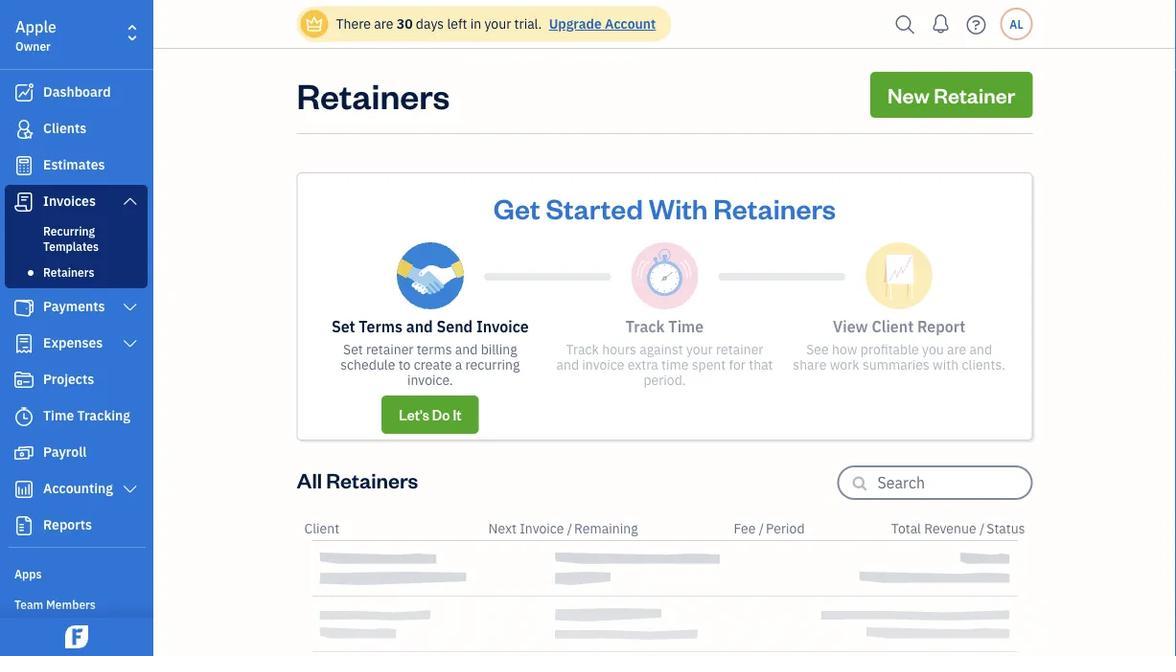 Task type: vqa. For each thing, say whether or not it's contained in the screenshot.
1st More from the right
no



Task type: locate. For each thing, give the bounding box(es) containing it.
2 retainer from the left
[[716, 341, 763, 358]]

1 vertical spatial your
[[686, 341, 713, 358]]

track left hours
[[566, 341, 599, 358]]

1 horizontal spatial client
[[872, 317, 914, 337]]

1 vertical spatial time
[[43, 407, 74, 425]]

retainer down terms
[[366, 341, 414, 358]]

set terms and send invoice set retainer terms and billing schedule to create a recurring invoice.
[[332, 317, 529, 389]]

new retainer
[[888, 81, 1015, 108]]

1 chevron large down image from the top
[[121, 194, 139, 209]]

0 vertical spatial are
[[374, 15, 393, 33]]

1 vertical spatial chevron large down image
[[121, 300, 139, 315]]

are
[[374, 15, 393, 33], [947, 341, 966, 358]]

3 chevron large down image from the top
[[121, 482, 139, 497]]

retainer inside track time track hours against your retainer and invoice extra time spent for that period.
[[716, 341, 763, 358]]

apps link
[[5, 559, 148, 588]]

dashboard
[[43, 83, 111, 101]]

0 vertical spatial time
[[668, 317, 704, 337]]

money image
[[12, 444, 35, 463]]

view client report see how profitable you are and share work summaries with clients.
[[793, 317, 1005, 374]]

30
[[397, 15, 413, 33]]

chevron large down image for payments
[[121, 300, 139, 315]]

1 horizontal spatial are
[[947, 341, 966, 358]]

set down terms
[[343, 341, 363, 358]]

chevron large down image inside "payments" link
[[121, 300, 139, 315]]

profitable
[[861, 341, 919, 358]]

how
[[832, 341, 857, 358]]

are right you
[[947, 341, 966, 358]]

0 horizontal spatial are
[[374, 15, 393, 33]]

chevron large down image for invoices
[[121, 194, 139, 209]]

you
[[922, 341, 944, 358]]

schedule
[[341, 356, 395, 374]]

estimates link
[[5, 149, 148, 183]]

and up terms
[[406, 317, 433, 337]]

time inside track time track hours against your retainer and invoice extra time spent for that period.
[[668, 317, 704, 337]]

invoices
[[43, 192, 96, 210]]

expenses
[[43, 334, 103, 352]]

0 vertical spatial track
[[626, 317, 665, 337]]

time tracking link
[[5, 400, 148, 434]]

/ right fee on the bottom right of the page
[[759, 520, 764, 538]]

chevron large down image inside accounting link
[[121, 482, 139, 497]]

clients
[[43, 119, 86, 137]]

time inside main element
[[43, 407, 74, 425]]

1 / from the left
[[567, 520, 572, 538]]

and
[[406, 317, 433, 337], [455, 341, 478, 358], [970, 341, 992, 358], [556, 356, 579, 374]]

next invoice / remaining
[[488, 520, 638, 538]]

your right against
[[686, 341, 713, 358]]

time
[[668, 317, 704, 337], [43, 407, 74, 425]]

retainer
[[366, 341, 414, 358], [716, 341, 763, 358]]

total
[[891, 520, 921, 538]]

2 horizontal spatial /
[[979, 520, 985, 538]]

work
[[830, 356, 859, 374]]

notifications image
[[925, 5, 956, 43]]

search image
[[890, 10, 921, 39]]

crown image
[[304, 14, 324, 34]]

retainer right time
[[716, 341, 763, 358]]

chevron large down image right invoices at the left
[[121, 194, 139, 209]]

retainer
[[934, 81, 1015, 108]]

project image
[[12, 371, 35, 390]]

chevron large down image inside invoices link
[[121, 194, 139, 209]]

get started with retainers
[[493, 190, 836, 226]]

/ left status
[[979, 520, 985, 538]]

remaining
[[574, 520, 638, 538]]

0 vertical spatial invoice
[[476, 317, 529, 337]]

retainers
[[297, 72, 450, 117], [713, 190, 836, 226], [43, 265, 94, 280], [326, 467, 418, 494]]

1 horizontal spatial your
[[686, 341, 713, 358]]

time up against
[[668, 317, 704, 337]]

all retainers
[[297, 467, 418, 494]]

apple owner
[[15, 17, 57, 54]]

track up against
[[626, 317, 665, 337]]

chevron large down image right "accounting"
[[121, 482, 139, 497]]

/ left remaining
[[567, 520, 572, 538]]

invoice up billing
[[476, 317, 529, 337]]

invoice
[[476, 317, 529, 337], [520, 520, 564, 538]]

client image
[[12, 120, 35, 139]]

client
[[872, 317, 914, 337], [304, 520, 339, 538]]

projects link
[[5, 363, 148, 398]]

and down send
[[455, 341, 478, 358]]

0 vertical spatial your
[[484, 15, 511, 33]]

1 horizontal spatial time
[[668, 317, 704, 337]]

expense image
[[12, 335, 35, 354]]

1 horizontal spatial retainer
[[716, 341, 763, 358]]

report image
[[12, 517, 35, 536]]

chevron large down image
[[121, 194, 139, 209], [121, 300, 139, 315], [121, 482, 139, 497]]

are left 30
[[374, 15, 393, 33]]

see
[[806, 341, 829, 358]]

/
[[567, 520, 572, 538], [759, 520, 764, 538], [979, 520, 985, 538]]

dashboard link
[[5, 76, 148, 110]]

trial.
[[514, 15, 542, 33]]

1 horizontal spatial /
[[759, 520, 764, 538]]

apple
[[15, 17, 57, 37]]

started
[[546, 190, 643, 226]]

0 vertical spatial client
[[872, 317, 914, 337]]

set left terms
[[332, 317, 355, 337]]

and right with
[[970, 341, 992, 358]]

chevron large down image up chevron large down image
[[121, 300, 139, 315]]

al button
[[1000, 8, 1033, 40]]

report
[[917, 317, 965, 337]]

your right in
[[484, 15, 511, 33]]

to
[[398, 356, 411, 374]]

and inside track time track hours against your retainer and invoice extra time spent for that period.
[[556, 356, 579, 374]]

1 vertical spatial client
[[304, 520, 339, 538]]

client down all
[[304, 520, 339, 538]]

new retainer button
[[870, 72, 1033, 118]]

2 / from the left
[[759, 520, 764, 538]]

1 horizontal spatial track
[[626, 317, 665, 337]]

1 vertical spatial track
[[566, 341, 599, 358]]

track
[[626, 317, 665, 337], [566, 341, 599, 358]]

0 vertical spatial set
[[332, 317, 355, 337]]

track time track hours against your retainer and invoice extra time spent for that period.
[[556, 317, 773, 389]]

retainer inside 'set terms and send invoice set retainer terms and billing schedule to create a recurring invoice.'
[[366, 341, 414, 358]]

invoice right next
[[520, 520, 564, 538]]

1 vertical spatial are
[[947, 341, 966, 358]]

and left invoice
[[556, 356, 579, 374]]

0 vertical spatial chevron large down image
[[121, 194, 139, 209]]

chevron large down image
[[121, 336, 139, 352]]

with
[[649, 190, 708, 226]]

Search text field
[[877, 468, 1031, 498]]

extra
[[628, 356, 658, 374]]

0 horizontal spatial track
[[566, 341, 599, 358]]

terms
[[417, 341, 452, 358]]

3 / from the left
[[979, 520, 985, 538]]

0 horizontal spatial /
[[567, 520, 572, 538]]

team members link
[[5, 589, 148, 618]]

0 horizontal spatial client
[[304, 520, 339, 538]]

0 horizontal spatial time
[[43, 407, 74, 425]]

1 retainer from the left
[[366, 341, 414, 358]]

/ for total revenue
[[979, 520, 985, 538]]

al
[[1010, 16, 1023, 32]]

all
[[297, 467, 322, 494]]

recurring templates
[[43, 223, 99, 254]]

client up profitable
[[872, 317, 914, 337]]

set
[[332, 317, 355, 337], [343, 341, 363, 358]]

your inside track time track hours against your retainer and invoice extra time spent for that period.
[[686, 341, 713, 358]]

0 horizontal spatial retainer
[[366, 341, 414, 358]]

estimates
[[43, 156, 105, 173]]

terms
[[359, 317, 403, 337]]

2 vertical spatial chevron large down image
[[121, 482, 139, 497]]

left
[[447, 15, 467, 33]]

that
[[749, 356, 773, 374]]

invoice.
[[407, 371, 453, 389]]

time right "timer" image
[[43, 407, 74, 425]]

team members
[[14, 597, 96, 612]]

2 chevron large down image from the top
[[121, 300, 139, 315]]

accounting link
[[5, 473, 148, 507]]



Task type: describe. For each thing, give the bounding box(es) containing it.
account
[[605, 15, 656, 33]]

go to help image
[[961, 10, 992, 39]]

freshbooks image
[[61, 626, 92, 649]]

days
[[416, 15, 444, 33]]

and inside view client report see how profitable you are and share work summaries with clients.
[[970, 341, 992, 358]]

retainer for terms
[[366, 341, 414, 358]]

client inside view client report see how profitable you are and share work summaries with clients.
[[872, 317, 914, 337]]

recurring templates link
[[9, 219, 144, 258]]

upgrade
[[549, 15, 602, 33]]

estimate image
[[12, 156, 35, 175]]

1 vertical spatial invoice
[[520, 520, 564, 538]]

0 horizontal spatial your
[[484, 15, 511, 33]]

view
[[833, 317, 868, 337]]

get
[[493, 190, 540, 226]]

send
[[437, 317, 473, 337]]

invoice
[[582, 356, 624, 374]]

1 vertical spatial set
[[343, 341, 363, 358]]

clients.
[[962, 356, 1005, 374]]

period.
[[643, 371, 686, 389]]

team
[[14, 597, 43, 612]]

let's
[[399, 406, 429, 424]]

a
[[455, 356, 462, 374]]

let's do it
[[399, 406, 462, 424]]

in
[[470, 15, 481, 33]]

there are 30 days left in your trial. upgrade account
[[336, 15, 656, 33]]

time tracking
[[43, 407, 130, 425]]

apps
[[14, 566, 42, 582]]

payment image
[[12, 298, 35, 317]]

clock 04 image
[[631, 242, 698, 310]]

reports link
[[5, 509, 148, 543]]

main element
[[0, 0, 201, 657]]

against
[[639, 341, 683, 358]]

invoice inside 'set terms and send invoice set retainer terms and billing schedule to create a recurring invoice.'
[[476, 317, 529, 337]]

with
[[933, 356, 959, 374]]

retainers link
[[9, 261, 144, 284]]

invoice image
[[12, 193, 35, 212]]

expenses link
[[5, 327, 148, 361]]

/ for next invoice
[[567, 520, 572, 538]]

invoices link
[[5, 185, 148, 219]]

tracking
[[77, 407, 130, 425]]

spent
[[692, 356, 726, 374]]

fee / period
[[734, 520, 805, 538]]

time
[[661, 356, 689, 374]]

projects
[[43, 370, 94, 388]]

status
[[987, 520, 1025, 538]]

chart image
[[12, 480, 35, 499]]

dashboard image
[[12, 83, 35, 103]]

members
[[46, 597, 96, 612]]

are inside view client report see how profitable you are and share work summaries with clients.
[[947, 341, 966, 358]]

it
[[453, 406, 462, 424]]

payments link
[[5, 290, 148, 325]]

payments
[[43, 298, 105, 315]]

templates
[[43, 239, 99, 254]]

period
[[766, 520, 805, 538]]

retainers inside main element
[[43, 265, 94, 280]]

clients link
[[5, 112, 148, 147]]

recurring
[[465, 356, 520, 374]]

next
[[488, 520, 517, 538]]

accounting
[[43, 480, 113, 497]]

retainer for time
[[716, 341, 763, 358]]

reports
[[43, 516, 92, 534]]

recurring
[[43, 223, 95, 239]]

there
[[336, 15, 371, 33]]

chevron large down image for accounting
[[121, 482, 139, 497]]

payroll
[[43, 443, 87, 461]]

owner
[[15, 38, 51, 54]]

summaries
[[863, 356, 930, 374]]

timer image
[[12, 407, 35, 427]]

new
[[888, 81, 930, 108]]

upgrade account link
[[545, 15, 656, 33]]

share
[[793, 356, 827, 374]]

hours
[[602, 341, 636, 358]]

total revenue / status
[[891, 520, 1025, 538]]

fee
[[734, 520, 756, 538]]

billing
[[481, 341, 517, 358]]

revenue
[[924, 520, 976, 538]]

payroll link
[[5, 436, 148, 471]]

do
[[432, 406, 450, 424]]

create
[[414, 356, 452, 374]]

for
[[729, 356, 746, 374]]

let's do it button
[[382, 396, 479, 434]]



